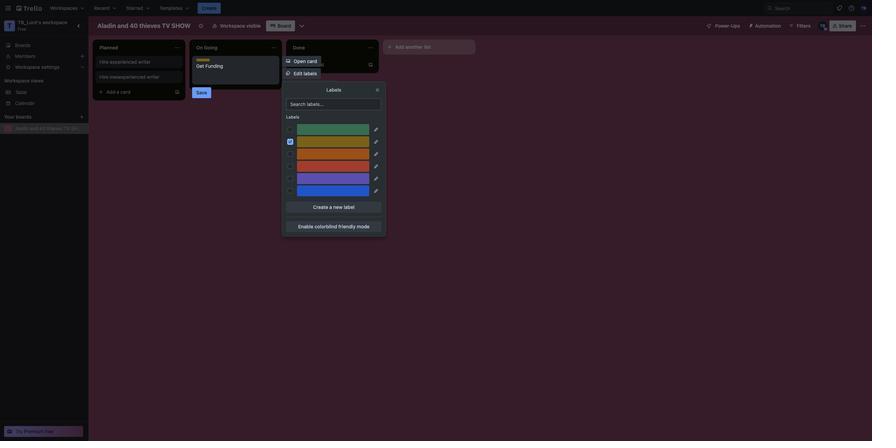 Task type: locate. For each thing, give the bounding box(es) containing it.
calendar
[[15, 100, 35, 106]]

label
[[344, 204, 355, 210]]

add for "add another list" button
[[395, 44, 404, 50]]

workspace
[[220, 23, 245, 29], [4, 78, 30, 84]]

1 horizontal spatial add a card button
[[192, 76, 269, 87]]

1 vertical spatial workspace
[[4, 78, 30, 84]]

create up "star or unstar board" image
[[202, 5, 217, 11]]

tb_lord's workspace free
[[18, 19, 67, 32]]

1 vertical spatial add a card
[[203, 78, 227, 84]]

create from template… image down edit card image
[[271, 78, 277, 84]]

change inside "change members" button
[[294, 83, 311, 89]]

enable
[[298, 224, 314, 229]]

0 horizontal spatial show
[[71, 125, 86, 131]]

add another list button
[[383, 40, 476, 55]]

hire experienced writer link
[[100, 59, 179, 65]]

change up move
[[294, 95, 311, 101]]

add a card button down hire inexexperienced writer
[[95, 87, 172, 97]]

board link
[[266, 20, 295, 31]]

move
[[294, 107, 306, 113]]

t link
[[4, 20, 15, 31]]

0 vertical spatial 40
[[130, 22, 138, 29]]

calendar link
[[15, 100, 85, 107]]

change members
[[294, 83, 334, 89]]

card up labels
[[314, 62, 324, 67]]

1 vertical spatial aladin
[[15, 125, 29, 131]]

archive button
[[282, 142, 315, 153]]

create from template… image
[[271, 78, 277, 84], [175, 89, 180, 95]]

0 vertical spatial create from template… image
[[271, 78, 277, 84]]

1 horizontal spatial add a card
[[203, 78, 227, 84]]

filters
[[797, 23, 811, 29]]

labels
[[327, 87, 342, 93], [286, 115, 299, 120]]

0 horizontal spatial create from template… image
[[175, 89, 180, 95]]

color: purple, title: none image
[[297, 173, 369, 184]]

1 horizontal spatial show
[[172, 22, 191, 29]]

1 hire from the top
[[100, 59, 109, 65]]

another
[[406, 44, 423, 50]]

mode
[[357, 224, 370, 229]]

tyler black (tylerblack44) image
[[860, 4, 869, 12]]

0 horizontal spatial add a card button
[[95, 87, 172, 97]]

edit left labels
[[294, 71, 303, 76]]

change inside change cover button
[[294, 95, 311, 101]]

and
[[117, 22, 128, 29], [30, 125, 38, 131]]

2 edit from the top
[[294, 132, 303, 138]]

add a card button down get funding link
[[192, 76, 269, 87]]

hire inexexperienced writer
[[100, 74, 160, 80]]

0 vertical spatial change
[[294, 83, 311, 89]]

workspace visible button
[[208, 20, 265, 31]]

hire inside hire experienced writer "link"
[[100, 59, 109, 65]]

workspace views
[[4, 78, 44, 84]]

try
[[16, 428, 23, 434]]

a
[[310, 62, 313, 67], [213, 78, 216, 84], [117, 89, 119, 95], [330, 204, 332, 210]]

edit for edit labels
[[294, 71, 303, 76]]

card down the "funding"
[[217, 78, 227, 84]]

0 horizontal spatial create
[[202, 5, 217, 11]]

0 vertical spatial writer
[[138, 59, 151, 65]]

hire experienced writer
[[100, 59, 151, 65]]

share button
[[830, 20, 857, 31]]

edit inside edit dates button
[[294, 132, 303, 138]]

change for change members
[[294, 83, 311, 89]]

add left the another
[[395, 44, 404, 50]]

color: yellow, title: none image
[[196, 59, 210, 61], [196, 59, 210, 61], [297, 136, 369, 147]]

0 horizontal spatial tv
[[64, 125, 70, 131]]

table
[[15, 89, 27, 95]]

a for add a card button related to create from template… icon
[[310, 62, 313, 67]]

1 change from the top
[[294, 83, 311, 89]]

change cover
[[294, 95, 325, 101]]

1 horizontal spatial aladin
[[97, 22, 116, 29]]

show menu image
[[860, 22, 867, 29]]

1 vertical spatial writer
[[147, 74, 160, 80]]

0 vertical spatial workspace
[[220, 23, 245, 29]]

save button
[[192, 87, 211, 98]]

add a card button
[[289, 59, 365, 70], [192, 76, 269, 87], [95, 87, 172, 97]]

1 vertical spatial 40
[[39, 125, 45, 131]]

add down inexexperienced
[[106, 89, 115, 95]]

board
[[278, 23, 291, 29]]

1 horizontal spatial tv
[[162, 22, 170, 29]]

1 vertical spatial edit
[[294, 132, 303, 138]]

aladin and 40 thieves tv show link
[[15, 125, 86, 132]]

change for change cover
[[294, 95, 311, 101]]

2 horizontal spatial add a card button
[[289, 59, 365, 70]]

funding
[[205, 63, 223, 69]]

1 vertical spatial and
[[30, 125, 38, 131]]

colorblind
[[315, 224, 337, 229]]

create from template… image
[[368, 62, 374, 67]]

writer up hire inexexperienced writer "link" at the left of the page
[[138, 59, 151, 65]]

a left the new
[[330, 204, 332, 210]]

add another list
[[395, 44, 431, 50]]

new
[[333, 204, 343, 210]]

friendly
[[339, 224, 356, 229]]

labels down move
[[286, 115, 299, 120]]

0 vertical spatial create
[[202, 5, 217, 11]]

0 vertical spatial show
[[172, 22, 191, 29]]

1 horizontal spatial thieves
[[139, 22, 161, 29]]

hire inexexperienced writer link
[[100, 74, 179, 80]]

writer down hire experienced writer "link"
[[147, 74, 160, 80]]

0 horizontal spatial aladin and 40 thieves tv show
[[15, 125, 86, 131]]

members link
[[0, 51, 89, 62]]

aladin and 40 thieves tv show
[[97, 22, 191, 29], [15, 125, 86, 131]]

0 vertical spatial thieves
[[139, 22, 161, 29]]

add a card down the "funding"
[[203, 78, 227, 84]]

show
[[172, 22, 191, 29], [71, 125, 86, 131]]

members
[[15, 53, 36, 59]]

0 horizontal spatial add a card
[[106, 89, 131, 95]]

change
[[294, 83, 311, 89], [294, 95, 311, 101]]

workspace inside button
[[220, 23, 245, 29]]

1 edit from the top
[[294, 71, 303, 76]]

workspace left visible
[[220, 23, 245, 29]]

a down the "funding"
[[213, 78, 216, 84]]

0 horizontal spatial aladin
[[15, 125, 29, 131]]

40 inside text field
[[130, 22, 138, 29]]

create a new label
[[313, 204, 355, 210]]

1 horizontal spatial create
[[313, 204, 328, 210]]

create inside button
[[202, 5, 217, 11]]

your boards
[[4, 114, 32, 120]]

2 change from the top
[[294, 95, 311, 101]]

add up the save at the left of the page
[[203, 78, 212, 84]]

hire inside hire inexexperienced writer "link"
[[100, 74, 109, 80]]

thieves inside text field
[[139, 22, 161, 29]]

1 horizontal spatial workspace
[[220, 23, 245, 29]]

add a card button for the right create from template… image
[[192, 76, 269, 87]]

1 horizontal spatial aladin and 40 thieves tv show
[[97, 22, 191, 29]]

1 vertical spatial thieves
[[47, 125, 62, 131]]

edit left dates
[[294, 132, 303, 138]]

edit labels button
[[282, 68, 321, 79]]

a for add a card button associated with bottom create from template… image
[[117, 89, 119, 95]]

1 horizontal spatial and
[[117, 22, 128, 29]]

writer
[[138, 59, 151, 65], [147, 74, 160, 80]]

2 horizontal spatial add a card
[[300, 62, 324, 67]]

ups
[[732, 23, 741, 29]]

get funding
[[196, 63, 223, 69]]

0 vertical spatial hire
[[100, 59, 109, 65]]

0 vertical spatial edit
[[294, 71, 303, 76]]

tv
[[162, 22, 170, 29], [64, 125, 70, 131]]

change members button
[[282, 80, 338, 91]]

your boards with 1 items element
[[4, 113, 69, 121]]

2 vertical spatial add a card
[[106, 89, 131, 95]]

add for add a card button related to create from template… icon
[[300, 62, 309, 67]]

add a card button for create from template… icon
[[289, 59, 365, 70]]

create left the new
[[313, 204, 328, 210]]

hire left experienced
[[100, 59, 109, 65]]

create inside button
[[313, 204, 328, 210]]

aladin
[[97, 22, 116, 29], [15, 125, 29, 131]]

edit
[[294, 71, 303, 76], [294, 132, 303, 138]]

edit inside edit labels button
[[294, 71, 303, 76]]

0 vertical spatial tv
[[162, 22, 170, 29]]

writer for hire inexexperienced writer
[[147, 74, 160, 80]]

1 vertical spatial create
[[313, 204, 328, 210]]

a up labels
[[310, 62, 313, 67]]

card down inexexperienced
[[121, 89, 131, 95]]

thieves
[[139, 22, 161, 29], [47, 125, 62, 131]]

2 hire from the top
[[100, 74, 109, 80]]

change down edit labels button
[[294, 83, 311, 89]]

open
[[294, 58, 306, 64]]

add a card button for bottom create from template… image
[[95, 87, 172, 97]]

1 horizontal spatial 40
[[130, 22, 138, 29]]

add up edit labels
[[300, 62, 309, 67]]

0 vertical spatial add a card
[[300, 62, 324, 67]]

1 vertical spatial change
[[294, 95, 311, 101]]

card
[[307, 58, 317, 64], [314, 62, 324, 67], [217, 78, 227, 84], [121, 89, 131, 95]]

add a card up labels
[[300, 62, 324, 67]]

1 vertical spatial hire
[[100, 74, 109, 80]]

workspace up 'table'
[[4, 78, 30, 84]]

create a new label button
[[286, 202, 382, 213]]

power-ups button
[[702, 20, 745, 31]]

create from template… image left the save at the left of the page
[[175, 89, 180, 95]]

hire left inexexperienced
[[100, 74, 109, 80]]

a down inexexperienced
[[117, 89, 119, 95]]

copy
[[294, 120, 306, 125]]

hire for hire experienced writer
[[100, 59, 109, 65]]

0 vertical spatial and
[[117, 22, 128, 29]]

create
[[202, 5, 217, 11], [313, 204, 328, 210]]

try premium free
[[16, 428, 53, 434]]

automation
[[756, 23, 782, 29]]

create button
[[198, 3, 221, 14]]

1 vertical spatial labels
[[286, 115, 299, 120]]

Search labels… text field
[[286, 98, 382, 110]]

add
[[395, 44, 404, 50], [300, 62, 309, 67], [203, 78, 212, 84], [106, 89, 115, 95]]

tv inside text field
[[162, 22, 170, 29]]

0 vertical spatial aladin and 40 thieves tv show
[[97, 22, 191, 29]]

hire
[[100, 59, 109, 65], [100, 74, 109, 80]]

add a card down inexexperienced
[[106, 89, 131, 95]]

40
[[130, 22, 138, 29], [39, 125, 45, 131]]

0 vertical spatial aladin
[[97, 22, 116, 29]]

labels up search labels… text field
[[327, 87, 342, 93]]

1 vertical spatial aladin and 40 thieves tv show
[[15, 125, 86, 131]]

card right open
[[307, 58, 317, 64]]

0 horizontal spatial thieves
[[47, 125, 62, 131]]

show down add board image on the top left of the page
[[71, 125, 86, 131]]

try premium free button
[[4, 426, 83, 437]]

show left "star or unstar board" image
[[172, 22, 191, 29]]

add a card button up labels
[[289, 59, 365, 70]]

0 vertical spatial labels
[[327, 87, 342, 93]]

0 horizontal spatial workspace
[[4, 78, 30, 84]]



Task type: describe. For each thing, give the bounding box(es) containing it.
boards
[[15, 42, 30, 48]]

move button
[[282, 105, 310, 116]]

power-
[[716, 23, 732, 29]]

free
[[18, 27, 26, 32]]

close popover image
[[375, 87, 380, 93]]

experienced
[[110, 59, 137, 65]]

workspace for workspace visible
[[220, 23, 245, 29]]

edit dates
[[294, 132, 316, 138]]

edit dates button
[[282, 130, 320, 140]]

0 notifications image
[[836, 4, 844, 12]]

enable colorblind friendly mode
[[298, 224, 370, 229]]

boards
[[16, 114, 32, 120]]

color: orange, title: none image
[[297, 149, 369, 160]]

edit card image
[[271, 59, 276, 64]]

get
[[196, 63, 204, 69]]

filters button
[[787, 20, 813, 31]]

and inside text field
[[117, 22, 128, 29]]

create for create a new label
[[313, 204, 328, 210]]

color: red, title: none image
[[297, 161, 369, 172]]

0 horizontal spatial and
[[30, 125, 38, 131]]

open card link
[[282, 56, 321, 67]]

archive
[[294, 144, 311, 150]]

1 horizontal spatial create from template… image
[[271, 78, 277, 84]]

table link
[[15, 89, 85, 96]]

sm image
[[746, 20, 756, 30]]

1 vertical spatial create from template… image
[[175, 89, 180, 95]]

1 horizontal spatial labels
[[327, 87, 342, 93]]

open information menu image
[[849, 5, 856, 12]]

change cover button
[[282, 93, 329, 104]]

t
[[7, 22, 12, 30]]

views
[[31, 78, 44, 84]]

Board name text field
[[94, 20, 194, 31]]

hire for hire inexexperienced writer
[[100, 74, 109, 80]]

0 horizontal spatial labels
[[286, 115, 299, 120]]

workspace for workspace views
[[4, 78, 30, 84]]

a for add a card button corresponding to the right create from template… image
[[213, 78, 216, 84]]

list
[[424, 44, 431, 50]]

your
[[4, 114, 14, 120]]

search image
[[768, 5, 773, 11]]

add board image
[[79, 114, 85, 120]]

create for create
[[202, 5, 217, 11]]

a inside button
[[330, 204, 332, 210]]

tb_lord's workspace link
[[18, 19, 67, 25]]

aladin inside text field
[[97, 22, 116, 29]]

dates
[[304, 132, 316, 138]]

labels
[[304, 71, 317, 76]]

enable colorblind friendly mode button
[[286, 221, 382, 232]]

share
[[839, 23, 853, 29]]

card for add a card button corresponding to the right create from template… image
[[217, 78, 227, 84]]

1 vertical spatial show
[[71, 125, 86, 131]]

tb_lord (tylerblack44) image
[[818, 21, 828, 31]]

1 vertical spatial tv
[[64, 125, 70, 131]]

power-ups
[[716, 23, 741, 29]]

tb_lord's
[[18, 19, 41, 25]]

color: blue, title: none image
[[297, 185, 369, 196]]

Search field
[[773, 3, 833, 13]]

edit for edit dates
[[294, 132, 303, 138]]

edit labels
[[294, 71, 317, 76]]

add a card for add a card button related to create from template… icon
[[300, 62, 324, 67]]

get funding link
[[196, 63, 275, 70]]

card for add a card button associated with bottom create from template… image
[[121, 89, 131, 95]]

inexexperienced
[[110, 74, 146, 80]]

members
[[312, 83, 334, 89]]

customize views image
[[299, 22, 306, 29]]

add for add a card button corresponding to the right create from template… image
[[203, 78, 212, 84]]

boards link
[[0, 40, 89, 51]]

visible
[[246, 23, 261, 29]]

save
[[196, 90, 207, 95]]

star or unstar board image
[[198, 23, 204, 29]]

cover
[[312, 95, 325, 101]]

workspace
[[42, 19, 67, 25]]

0 horizontal spatial 40
[[39, 125, 45, 131]]

open card
[[294, 58, 317, 64]]

automation button
[[746, 20, 786, 31]]

premium
[[24, 428, 43, 434]]

add a card for add a card button associated with bottom create from template… image
[[106, 89, 131, 95]]

copy button
[[282, 117, 310, 128]]

primary element
[[0, 0, 873, 16]]

free
[[45, 428, 53, 434]]

card for add a card button related to create from template… icon
[[314, 62, 324, 67]]

Get Funding text field
[[196, 63, 275, 82]]

show inside text field
[[172, 22, 191, 29]]

aladin and 40 thieves tv show inside text field
[[97, 22, 191, 29]]

card inside open card link
[[307, 58, 317, 64]]

writer for hire experienced writer
[[138, 59, 151, 65]]

workspace visible
[[220, 23, 261, 29]]

add for add a card button associated with bottom create from template… image
[[106, 89, 115, 95]]

color: green, title: none image
[[297, 124, 369, 135]]

add a card for add a card button corresponding to the right create from template… image
[[203, 78, 227, 84]]



Task type: vqa. For each thing, say whether or not it's contained in the screenshot.
the leftmost what
no



